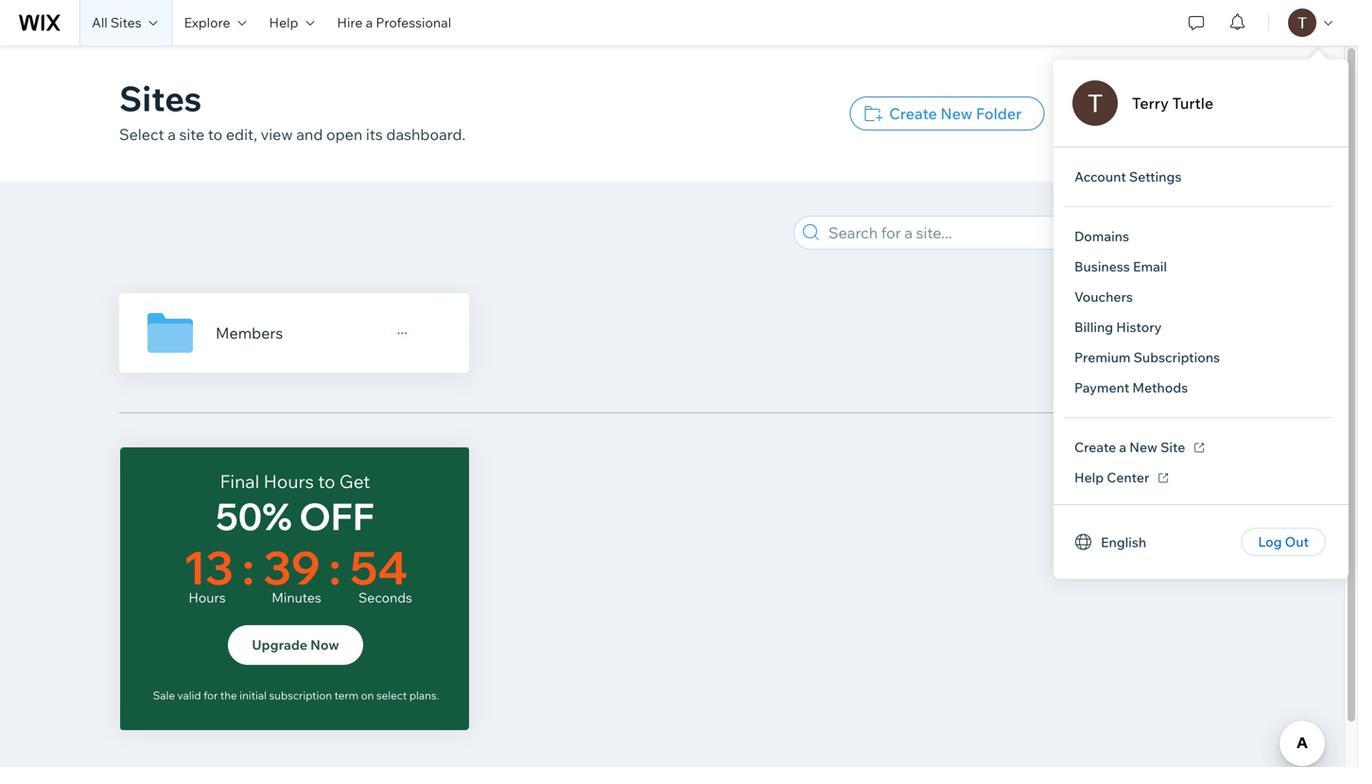 Task type: locate. For each thing, give the bounding box(es) containing it.
- right get
[[375, 479, 381, 502]]

: right '13'
[[242, 539, 254, 596]]

valid
[[389, 676, 414, 689]]

site inside button
[[1188, 104, 1217, 123]]

a left site
[[168, 125, 176, 144]]

create
[[890, 104, 938, 123], [1102, 104, 1150, 123], [1075, 439, 1117, 456]]

term inside offer ends december 13, 2023 (11:59 pm pt). valid for the initial subscription term only.
[[327, 690, 351, 704]]

save now
[[258, 627, 330, 646]]

1 vertical spatial to
[[318, 470, 335, 493]]

premium subscriptions link
[[1060, 343, 1236, 373]]

0 horizontal spatial select
[[119, 125, 164, 144]]

:
[[242, 539, 254, 596], [329, 539, 341, 596]]

payment
[[1075, 379, 1130, 396]]

for
[[416, 676, 430, 689], [204, 689, 218, 703]]

1 vertical spatial premium
[[278, 568, 354, 590]]

payment methods link
[[1060, 373, 1204, 403]]

upgrade
[[252, 637, 308, 653]]

premium
[[1075, 349, 1131, 366], [278, 568, 354, 590]]

hours right final
[[264, 470, 314, 493]]

0 vertical spatial help
[[269, 14, 298, 31]]

1 vertical spatial hours
[[189, 590, 226, 606]]

create inside button
[[1102, 104, 1150, 123]]

help inside help center link
[[1075, 469, 1104, 486]]

out
[[1286, 534, 1310, 550]]

1 : from the left
[[242, 539, 254, 596]]

initial
[[240, 689, 267, 703], [232, 690, 259, 704]]

english link
[[1060, 528, 1162, 557]]

select
[[377, 689, 407, 703]]

a inside sites select a site to edit, view and open its dashboard.
[[168, 125, 176, 144]]

all
[[92, 14, 108, 31]]

hours left wix
[[189, 590, 226, 606]]

help button
[[258, 0, 326, 45]]

subscriptions
[[1134, 349, 1221, 366]]

offer
[[159, 676, 186, 689]]

new for folder
[[941, 104, 973, 123]]

create a new site link
[[1060, 432, 1218, 463]]

0 vertical spatial to
[[208, 125, 223, 144]]

create up help center
[[1075, 439, 1117, 456]]

billing history
[[1075, 319, 1162, 335]]

get
[[339, 470, 370, 493]]

site right terry
[[1188, 104, 1217, 123]]

0 horizontal spatial hours
[[189, 590, 226, 606]]

select left site
[[119, 125, 164, 144]]

settings
[[1130, 168, 1182, 185]]

0 horizontal spatial a
[[168, 125, 176, 144]]

help center link
[[1060, 463, 1182, 493]]

13,
[[271, 676, 285, 689]]

1 horizontal spatial help
[[1075, 469, 1104, 486]]

create for create a new site
[[1075, 439, 1117, 456]]

0 horizontal spatial :
[[242, 539, 254, 596]]

to left get
[[318, 470, 335, 493]]

site
[[1188, 104, 1217, 123], [1161, 439, 1186, 456]]

billing history link
[[1060, 312, 1178, 343]]

1 horizontal spatial for
[[416, 676, 430, 689]]

new inside "button"
[[941, 104, 973, 123]]

premium up payment
[[1075, 349, 1131, 366]]

final hours to get
[[220, 470, 370, 493]]

the down ends
[[213, 690, 230, 704]]

only.
[[354, 690, 377, 704]]

0 horizontal spatial to
[[208, 125, 223, 144]]

site up help center link
[[1161, 439, 1186, 456]]

dashboard.
[[386, 125, 466, 144]]

0 vertical spatial a
[[366, 14, 373, 31]]

0 horizontal spatial help
[[269, 14, 298, 31]]

create new folder button
[[850, 97, 1045, 131]]

1 vertical spatial sites
[[119, 77, 202, 120]]

- left final
[[208, 479, 214, 502]]

save now link
[[226, 616, 362, 658]]

create up the account settings
[[1102, 104, 1150, 123]]

1 horizontal spatial -
[[375, 479, 381, 502]]

plans
[[358, 568, 403, 590]]

help inside "help" button
[[269, 14, 298, 31]]

account settings
[[1075, 168, 1182, 185]]

select left wix
[[185, 568, 239, 590]]

a
[[366, 14, 373, 31], [168, 125, 176, 144], [1120, 439, 1127, 456]]

for inside offer ends december 13, 2023 (11:59 pm pt). valid for the initial subscription term only.
[[416, 676, 430, 689]]

for right valid
[[416, 676, 430, 689]]

create new site button
[[1062, 97, 1240, 131]]

create new site
[[1102, 104, 1217, 123]]

sites inside sites select a site to edit, view and open its dashboard.
[[119, 77, 202, 120]]

13 : 39 : 54
[[183, 539, 408, 596]]

email
[[1134, 258, 1168, 275]]

1 vertical spatial a
[[168, 125, 176, 144]]

2 horizontal spatial a
[[1120, 439, 1127, 456]]

: right 39
[[329, 539, 341, 596]]

create for create new folder
[[890, 104, 938, 123]]

business email link
[[1060, 252, 1183, 282]]

0 horizontal spatial site
[[1161, 439, 1186, 456]]

1 horizontal spatial :
[[329, 539, 341, 596]]

terry turtle
[[1133, 94, 1214, 113]]

to right site
[[208, 125, 223, 144]]

english
[[1101, 534, 1147, 551]]

a up help center link
[[1120, 439, 1127, 456]]

term down (11:59 at bottom left
[[327, 690, 351, 704]]

premium right wix
[[278, 568, 354, 590]]

professional
[[376, 14, 452, 31]]

its
[[366, 125, 383, 144]]

-
[[208, 479, 214, 502], [375, 479, 381, 502]]

1 vertical spatial help
[[1075, 469, 1104, 486]]

0 vertical spatial premium
[[1075, 349, 1131, 366]]

payment methods
[[1075, 379, 1189, 396]]

december
[[216, 676, 269, 689]]

offer ends december 13, 2023 (11:59 pm pt). valid for the initial subscription term only.
[[159, 676, 430, 704]]

help left center at the bottom of page
[[1075, 469, 1104, 486]]

0 vertical spatial site
[[1188, 104, 1217, 123]]

sites
[[111, 14, 142, 31], [119, 77, 202, 120]]

new for site
[[1153, 104, 1185, 123]]

1 horizontal spatial hours
[[264, 470, 314, 493]]

sites up site
[[119, 77, 202, 120]]

the
[[220, 689, 237, 703], [213, 690, 230, 704]]

now
[[297, 627, 330, 646], [310, 637, 339, 653]]

0 vertical spatial sites
[[111, 14, 142, 31]]

to inside sites select a site to edit, view and open its dashboard.
[[208, 125, 223, 144]]

help left the hire
[[269, 14, 298, 31]]

plans.
[[410, 689, 439, 703]]

1 horizontal spatial select
[[185, 568, 239, 590]]

vouchers link
[[1060, 282, 1149, 312]]

initial inside offer ends december 13, 2023 (11:59 pm pt). valid for the initial subscription term only.
[[232, 690, 259, 704]]

select wix premium plans
[[185, 568, 403, 590]]

2 vertical spatial a
[[1120, 439, 1127, 456]]

domains link
[[1060, 221, 1145, 252]]

create for create new site
[[1102, 104, 1150, 123]]

1 vertical spatial site
[[1161, 439, 1186, 456]]

initial down the 'december'
[[232, 690, 259, 704]]

methods
[[1133, 379, 1189, 396]]

create left the folder
[[890, 104, 938, 123]]

a right the hire
[[366, 14, 373, 31]]

help
[[269, 14, 298, 31], [1075, 469, 1104, 486]]

hours
[[264, 470, 314, 493], [189, 590, 226, 606]]

edit,
[[226, 125, 257, 144]]

0 vertical spatial select
[[119, 125, 164, 144]]

save
[[258, 627, 294, 646]]

0 horizontal spatial -
[[208, 479, 214, 502]]

create new folder
[[890, 104, 1022, 123]]

folder
[[977, 104, 1022, 123]]

domains
[[1075, 228, 1130, 245]]

to
[[208, 125, 223, 144], [318, 470, 335, 493]]

create inside "button"
[[890, 104, 938, 123]]

new
[[941, 104, 973, 123], [1153, 104, 1185, 123], [1130, 439, 1158, 456]]

the right ends
[[220, 689, 237, 703]]

hire a professional
[[337, 14, 452, 31]]

new inside button
[[1153, 104, 1185, 123]]

and
[[296, 125, 323, 144]]

0 horizontal spatial premium
[[278, 568, 354, 590]]

sites right all
[[111, 14, 142, 31]]

only
[[332, 479, 371, 502]]

1 - from the left
[[208, 479, 214, 502]]

1 horizontal spatial a
[[366, 14, 373, 31]]

1 horizontal spatial site
[[1188, 104, 1217, 123]]

for right valid on the left bottom of page
[[204, 689, 218, 703]]

term left on
[[335, 689, 359, 703]]



Task type: vqa. For each thing, say whether or not it's contained in the screenshot.
Sidebar element
no



Task type: describe. For each thing, give the bounding box(es) containing it.
log out link
[[1242, 528, 1327, 556]]

account
[[1075, 168, 1127, 185]]

pm
[[347, 676, 364, 689]]

history
[[1117, 319, 1162, 335]]

54
[[350, 539, 408, 596]]

time
[[286, 479, 328, 502]]

(11:59
[[315, 676, 345, 689]]

log
[[1259, 534, 1283, 550]]

0 vertical spatial hours
[[264, 470, 314, 493]]

premium subscriptions
[[1075, 349, 1221, 366]]

39
[[263, 539, 320, 596]]

business email
[[1075, 258, 1168, 275]]

help center
[[1075, 469, 1150, 486]]

hire a professional link
[[326, 0, 463, 45]]

ends
[[188, 676, 213, 689]]

view
[[261, 125, 293, 144]]

help for help center
[[1075, 469, 1104, 486]]

sale
[[153, 689, 175, 703]]

vouchers
[[1075, 289, 1134, 305]]

2023
[[288, 676, 313, 689]]

upgrade now
[[252, 637, 339, 653]]

final
[[220, 470, 260, 493]]

now for upgrade now
[[310, 637, 339, 653]]

now for save now
[[297, 627, 330, 646]]

initial left 13,
[[240, 689, 267, 703]]

explore
[[184, 14, 230, 31]]

subscription inside offer ends december 13, 2023 (11:59 pm pt). valid for the initial subscription term only.
[[262, 690, 325, 704]]

terry
[[1133, 94, 1169, 113]]

minutes
[[272, 590, 322, 606]]

a for create
[[1120, 439, 1127, 456]]

open
[[326, 125, 363, 144]]

sites select a site to edit, view and open its dashboard.
[[119, 77, 466, 144]]

2 - from the left
[[375, 479, 381, 502]]

site
[[179, 125, 205, 144]]

sale valid for the initial subscription term on select plans.
[[153, 689, 439, 703]]

turtle
[[1173, 94, 1214, 113]]

all sites
[[92, 14, 142, 31]]

hire
[[337, 14, 363, 31]]

business
[[1075, 258, 1131, 275]]

seconds
[[359, 590, 413, 606]]

upgrade now link
[[228, 625, 363, 665]]

select inside sites select a site to edit, view and open its dashboard.
[[119, 125, 164, 144]]

the inside offer ends december 13, 2023 (11:59 pm pt). valid for the initial subscription term only.
[[213, 690, 230, 704]]

limited
[[218, 479, 282, 502]]

1 horizontal spatial to
[[318, 470, 335, 493]]

- limited time only - 50% off
[[208, 479, 381, 540]]

13
[[183, 539, 234, 596]]

0 horizontal spatial for
[[204, 689, 218, 703]]

help for help
[[269, 14, 298, 31]]

off
[[299, 493, 375, 540]]

pt).
[[367, 676, 386, 689]]

create a new site
[[1075, 439, 1186, 456]]

1 horizontal spatial premium
[[1075, 349, 1131, 366]]

billing
[[1075, 319, 1114, 335]]

a for hire
[[366, 14, 373, 31]]

account settings link
[[1060, 162, 1197, 192]]

valid
[[177, 689, 201, 703]]

center
[[1107, 469, 1150, 486]]

members
[[216, 324, 283, 343]]

on
[[361, 689, 374, 703]]

log out
[[1259, 534, 1310, 550]]

2 : from the left
[[329, 539, 341, 596]]

50%
[[216, 493, 292, 540]]

1 vertical spatial select
[[185, 568, 239, 590]]

wix
[[243, 568, 274, 590]]

Search for a site... field
[[823, 217, 1103, 249]]



